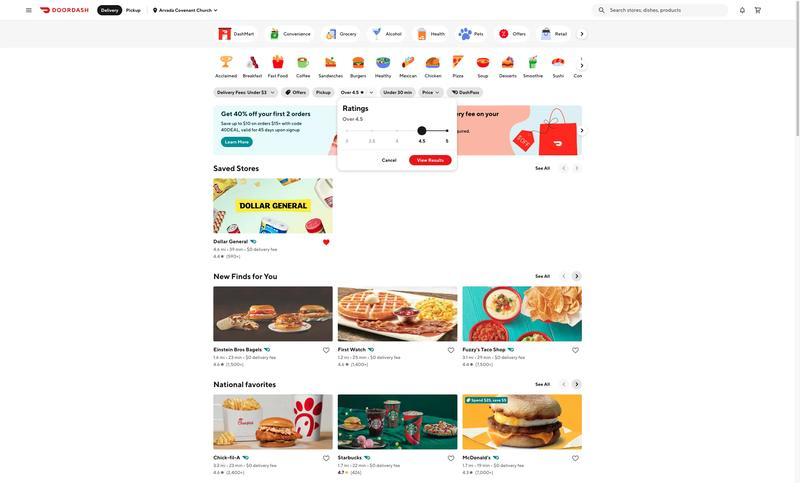 Task type: describe. For each thing, give the bounding box(es) containing it.
chicken
[[425, 73, 442, 78]]

see all link for national favorites
[[532, 379, 554, 390]]

convenience
[[283, 31, 311, 36]]

• down einstein
[[226, 355, 228, 360]]

3.5
[[369, 138, 375, 144]]

• down 'bros'
[[243, 355, 245, 360]]

learn more button for 40%
[[221, 137, 253, 147]]

notification bell image
[[739, 6, 746, 14]]

previous button of carousel image for new finds for you
[[561, 273, 567, 280]]

min inside button
[[404, 90, 412, 95]]

dashpass
[[459, 90, 479, 95]]

$​0 for watch
[[370, 355, 376, 360]]

dollar general
[[213, 239, 248, 245]]

next button of carousel image for national favorites
[[574, 381, 580, 388]]

a
[[236, 455, 240, 461]]

under 30 min button
[[380, 87, 416, 98]]

spend $25, save $5
[[472, 398, 506, 403]]

$25,
[[484, 398, 492, 403]]

fuzzy's
[[463, 347, 480, 353]]

see for new finds for you
[[536, 274, 543, 279]]

fee for starbucks
[[394, 463, 400, 468]]

Store search: begin typing to search for stores available on DoorDash text field
[[610, 7, 725, 14]]

1 horizontal spatial $5
[[502, 398, 506, 403]]

5 stars and over image
[[446, 130, 448, 132]]

shop
[[493, 347, 506, 353]]

• up (1,400+)
[[368, 355, 369, 360]]

pets link
[[455, 26, 487, 42]]

• left 22
[[350, 463, 352, 468]]

dashmart link
[[215, 26, 258, 42]]

fast
[[268, 73, 277, 78]]

retail
[[555, 31, 567, 36]]

min for fuzzy's taco shop
[[484, 355, 491, 360]]

(426)
[[351, 470, 362, 475]]

health
[[431, 31, 445, 36]]

4.4 for dollar general
[[213, 254, 220, 259]]

health image
[[414, 26, 430, 42]]

dashmart
[[234, 31, 254, 36]]

for inside 'link'
[[252, 272, 262, 281]]

offers button
[[281, 87, 310, 98]]

catering image
[[580, 26, 595, 42]]

• right 22
[[367, 463, 369, 468]]

see all for new finds for you
[[536, 274, 550, 279]]

arvada covenant church
[[159, 8, 212, 13]]

cancel button
[[374, 155, 404, 165]]

0 vertical spatial offers
[[513, 31, 526, 36]]

see for saved stores
[[536, 166, 543, 171]]

view results button
[[409, 155, 452, 165]]

1.7 for mcdonald's
[[463, 463, 468, 468]]

fee for chick-fil-a
[[270, 463, 277, 468]]

pickup for the left pickup button
[[126, 8, 141, 13]]

next button of carousel image
[[579, 62, 585, 69]]

19
[[477, 463, 482, 468]]

$​0 for taco
[[495, 355, 501, 360]]

under 30 min
[[384, 90, 412, 95]]

view
[[417, 158, 427, 163]]

to
[[238, 121, 242, 126]]

mi for dollar
[[221, 247, 226, 252]]

learn for get 40% off your first 2 orders
[[225, 140, 237, 145]]

delivery for delivery
[[101, 8, 118, 13]]

min for mcdonald's
[[483, 463, 490, 468]]

soup
[[478, 73, 488, 78]]

3.2 mi • 23 min • $​0 delivery fee
[[213, 463, 277, 468]]

learn for enjoy a $0 delivery fee on your first order.
[[412, 141, 424, 146]]

einstein bros bagels
[[213, 347, 262, 353]]

• up (7,000+)
[[491, 463, 493, 468]]

all for new finds for you
[[544, 274, 550, 279]]

coffee
[[296, 73, 310, 78]]

save up to $10 on orders $15+ with code 40deal, valid for 45 days upon signup
[[221, 121, 302, 132]]

click to add this store to your saved list image for watch
[[447, 347, 455, 355]]

favorites
[[245, 380, 276, 389]]

$​0 for fil-
[[246, 463, 252, 468]]

$​0 for bros
[[246, 355, 251, 360]]

arvada
[[159, 8, 174, 13]]

general
[[229, 239, 248, 245]]

4.6 for first watch
[[338, 362, 344, 367]]

days
[[265, 127, 274, 132]]

• left 29
[[475, 355, 477, 360]]

first watch
[[338, 347, 366, 353]]

mi for chick-
[[220, 463, 225, 468]]

mexican
[[400, 73, 417, 78]]

pizza
[[453, 73, 464, 78]]

grocery image
[[323, 26, 339, 42]]

delivery fees: under $3
[[217, 90, 267, 95]]

save
[[493, 398, 501, 403]]

signup
[[286, 127, 300, 132]]

off
[[249, 110, 257, 117]]

your inside enjoy a $0 delivery fee on your first order.
[[486, 110, 499, 117]]

40%
[[234, 110, 247, 117]]

40deal,
[[221, 127, 240, 132]]

$5 subtotal minimum required.
[[408, 129, 470, 134]]

over inside button
[[341, 90, 351, 95]]

29
[[477, 355, 483, 360]]

0 horizontal spatial pickup button
[[122, 5, 144, 15]]

code
[[292, 121, 302, 126]]

5
[[446, 138, 449, 144]]

convenience image
[[267, 26, 282, 42]]

a
[[426, 110, 430, 117]]

(2,400+)
[[226, 470, 244, 475]]

national favorites
[[213, 380, 276, 389]]

you
[[264, 272, 277, 281]]

• down general
[[244, 247, 246, 252]]

offers image
[[496, 26, 512, 42]]

learn more for a
[[412, 141, 436, 146]]

$15+
[[271, 121, 281, 126]]

over 4.5 button
[[337, 87, 377, 98]]

finds
[[231, 272, 251, 281]]

previous button of carousel image
[[561, 165, 567, 171]]

all for saved stores
[[544, 166, 550, 171]]

national
[[213, 380, 244, 389]]

1 vertical spatial over
[[343, 116, 354, 122]]

church
[[196, 8, 212, 13]]

1.7 mi • 22 min • $​0 delivery fee
[[338, 463, 400, 468]]

1 vertical spatial 4.5
[[355, 116, 363, 122]]

enjoy
[[408, 110, 425, 117]]

3.5 stars and over image
[[371, 130, 373, 132]]

23 for new
[[228, 355, 234, 360]]

22
[[353, 463, 358, 468]]

min for first watch
[[359, 355, 367, 360]]

orders inside the save up to $10 on orders $15+ with code 40deal, valid for 45 days upon signup
[[258, 121, 271, 126]]

pickup for pickup button to the right
[[316, 90, 331, 95]]

3.2
[[213, 463, 220, 468]]

on inside enjoy a $0 delivery fee on your first order.
[[477, 110, 484, 117]]

new finds for you link
[[213, 271, 277, 282]]

subtotal
[[414, 129, 431, 134]]

mi for first
[[344, 355, 349, 360]]

$3
[[261, 90, 267, 95]]

min for chick-fil-a
[[235, 463, 243, 468]]

health link
[[412, 26, 449, 42]]

pets image
[[458, 26, 473, 42]]

0 vertical spatial first
[[273, 110, 285, 117]]

comfort
[[574, 73, 591, 78]]

taco
[[481, 347, 492, 353]]

1.6 mi • 23 min • $​0 delivery fee
[[213, 355, 276, 360]]

click to add this store to your saved list image for starbucks
[[447, 455, 455, 463]]

starbucks
[[338, 455, 362, 461]]

dashmart image
[[217, 26, 233, 42]]

4.6 for einstein bros bagels
[[213, 362, 220, 367]]

1 under from the left
[[247, 90, 260, 95]]



Task type: vqa. For each thing, say whether or not it's contained in the screenshot.
general
yes



Task type: locate. For each thing, give the bounding box(es) containing it.
1 see all from the top
[[536, 166, 550, 171]]

min right '19'
[[483, 463, 490, 468]]

23 for national
[[229, 463, 234, 468]]

valid
[[241, 127, 251, 132]]

1 horizontal spatial learn more
[[412, 141, 436, 146]]

1.7 for starbucks
[[338, 463, 343, 468]]

previous button of carousel image
[[561, 273, 567, 280], [561, 381, 567, 388]]

learn more button
[[221, 137, 253, 147], [408, 138, 439, 148]]

delivery
[[101, 8, 118, 13], [217, 90, 235, 95]]

2 see all link from the top
[[532, 271, 554, 282]]

new
[[213, 272, 230, 281]]

under inside button
[[384, 90, 397, 95]]

over
[[341, 90, 351, 95], [343, 116, 354, 122]]

4.6
[[213, 247, 220, 252], [213, 362, 220, 367], [338, 362, 344, 367], [213, 470, 220, 475]]

more for a
[[425, 141, 436, 146]]

breakfast
[[243, 73, 262, 78]]

2 your from the left
[[486, 110, 499, 117]]

chick-fil-a
[[213, 455, 240, 461]]

delivery inside enjoy a $0 delivery fee on your first order.
[[441, 110, 464, 117]]

0 horizontal spatial learn more button
[[221, 137, 253, 147]]

1 vertical spatial for
[[252, 272, 262, 281]]

0 vertical spatial 4.5
[[352, 90, 359, 95]]

• left '19'
[[474, 463, 476, 468]]

on down dashpass
[[477, 110, 484, 117]]

0 vertical spatial see
[[536, 166, 543, 171]]

0 vertical spatial 4.4
[[213, 254, 220, 259]]

1 horizontal spatial your
[[486, 110, 499, 117]]

4.4 for fuzzy's taco shop
[[463, 362, 469, 367]]

saved stores link
[[213, 163, 259, 173]]

on inside the save up to $10 on orders $15+ with code 40deal, valid for 45 days upon signup
[[252, 121, 257, 126]]

1 vertical spatial orders
[[258, 121, 271, 126]]

over up ratings
[[341, 90, 351, 95]]

4.6 down dollar
[[213, 247, 220, 252]]

0 horizontal spatial more
[[238, 140, 249, 145]]

chick-
[[213, 455, 230, 461]]

smoothie
[[523, 73, 543, 78]]

see all
[[536, 166, 550, 171], [536, 274, 550, 279], [536, 382, 550, 387]]

0 vertical spatial on
[[477, 110, 484, 117]]

1.7 mi • 19 min • $​0 delivery fee
[[463, 463, 524, 468]]

• down chick-fil-a
[[226, 463, 228, 468]]

0 items, open order cart image
[[754, 6, 762, 14]]

see all link for saved stores
[[532, 163, 554, 173]]

stores
[[237, 164, 259, 173]]

1 vertical spatial see all link
[[532, 271, 554, 282]]

0 horizontal spatial delivery
[[101, 8, 118, 13]]

learn down subtotal
[[412, 141, 424, 146]]

0 vertical spatial previous button of carousel image
[[561, 273, 567, 280]]

min for einstein bros bagels
[[234, 355, 242, 360]]

click to add this store to your saved list image
[[323, 347, 330, 355], [447, 455, 455, 463]]

2 all from the top
[[544, 274, 550, 279]]

1.2 mi • 25 min • $​0 delivery fee
[[338, 355, 401, 360]]

with
[[282, 121, 291, 126]]

more
[[238, 140, 249, 145], [425, 141, 436, 146]]

learn down 40deal,
[[225, 140, 237, 145]]

fee for first watch
[[394, 355, 401, 360]]

comfort food
[[574, 73, 602, 78]]

mi
[[221, 247, 226, 252], [220, 355, 225, 360], [344, 355, 349, 360], [469, 355, 474, 360], [220, 463, 225, 468], [344, 463, 349, 468], [469, 463, 474, 468]]

pickup down sandwiches
[[316, 90, 331, 95]]

0 vertical spatial see all link
[[532, 163, 554, 173]]

0 horizontal spatial 1.7
[[338, 463, 343, 468]]

dashpass button
[[447, 87, 483, 98]]

1 horizontal spatial learn
[[412, 141, 424, 146]]

offers inside button
[[293, 90, 306, 95]]

3 see all link from the top
[[532, 379, 554, 390]]

mi right 1.6
[[220, 355, 225, 360]]

mi left '19'
[[469, 463, 474, 468]]

see all link for new finds for you
[[532, 271, 554, 282]]

2 food from the left
[[592, 73, 602, 78]]

get
[[221, 110, 233, 117]]

4.3
[[463, 470, 469, 475]]

mi down the starbucks
[[344, 463, 349, 468]]

min right 29
[[484, 355, 491, 360]]

fee for dollar general
[[271, 247, 277, 252]]

cancel
[[382, 158, 397, 163]]

min right 30
[[404, 90, 412, 95]]

1 horizontal spatial pickup button
[[312, 87, 335, 98]]

acclaimed
[[215, 73, 237, 78]]

0 vertical spatial 23
[[228, 355, 234, 360]]

delivery inside button
[[101, 8, 118, 13]]

retail link
[[536, 26, 571, 42]]

first down "enjoy"
[[408, 118, 420, 125]]

for inside the save up to $10 on orders $15+ with code 40deal, valid for 45 days upon signup
[[252, 127, 257, 132]]

1 vertical spatial pickup button
[[312, 87, 335, 98]]

4 stars and over image
[[396, 130, 398, 132]]

food for comfort food
[[592, 73, 602, 78]]

retail image
[[539, 26, 554, 42]]

1 vertical spatial first
[[408, 118, 420, 125]]

dollar
[[213, 239, 228, 245]]

learn more for 40%
[[225, 140, 249, 145]]

$5 left subtotal
[[408, 129, 413, 134]]

fee for einstein bros bagels
[[269, 355, 276, 360]]

pickup right delivery button
[[126, 8, 141, 13]]

4.5 inside button
[[352, 90, 359, 95]]

0 horizontal spatial orders
[[258, 121, 271, 126]]

order.
[[421, 118, 439, 125]]

delivery for first watch
[[377, 355, 393, 360]]

• up (2,400+)
[[244, 463, 245, 468]]

0 horizontal spatial pickup
[[126, 8, 141, 13]]

0 horizontal spatial 4.4
[[213, 254, 220, 259]]

ratings
[[343, 104, 368, 113]]

1 all from the top
[[544, 166, 550, 171]]

food right 'comfort'
[[592, 73, 602, 78]]

see
[[536, 166, 543, 171], [536, 274, 543, 279], [536, 382, 543, 387]]

over 4.5 down ratings
[[343, 116, 363, 122]]

$​0 for general
[[247, 247, 253, 252]]

1 horizontal spatial 4.4
[[463, 362, 469, 367]]

food right fast
[[277, 73, 288, 78]]

23 up (1,500+)
[[228, 355, 234, 360]]

delivery for fuzzy's taco shop
[[502, 355, 518, 360]]

4.6 for chick-fil-a
[[213, 470, 220, 475]]

1 horizontal spatial on
[[477, 110, 484, 117]]

• left "39" on the left bottom
[[227, 247, 229, 252]]

delivery for mcdonald's
[[501, 463, 517, 468]]

0 horizontal spatial $5
[[408, 129, 413, 134]]

1 vertical spatial on
[[252, 121, 257, 126]]

1 vertical spatial over 4.5
[[343, 116, 363, 122]]

0 vertical spatial $5
[[408, 129, 413, 134]]

offers right 'offers' 'icon'
[[513, 31, 526, 36]]

delivery for starbucks
[[377, 463, 393, 468]]

min up (2,400+)
[[235, 463, 243, 468]]

click to add this store to your saved list image for taco
[[572, 347, 579, 355]]

4
[[396, 138, 398, 144]]

over up 3 stars and over "image"
[[343, 116, 354, 122]]

previous button of carousel image for national favorites
[[561, 381, 567, 388]]

0 horizontal spatial learn
[[225, 140, 237, 145]]

required.
[[452, 129, 470, 134]]

see all for saved stores
[[536, 166, 550, 171]]

under
[[247, 90, 260, 95], [384, 90, 397, 95]]

4.4 down '3.1'
[[463, 362, 469, 367]]

saved stores
[[213, 164, 259, 173]]

4.4 down dollar
[[213, 254, 220, 259]]

(1,500+)
[[226, 362, 244, 367]]

1 vertical spatial 4.4
[[463, 362, 469, 367]]

first inside enjoy a $0 delivery fee on your first order.
[[408, 118, 420, 125]]

results
[[428, 158, 444, 163]]

1 your from the left
[[259, 110, 272, 117]]

• down taco
[[492, 355, 494, 360]]

2 see all from the top
[[536, 274, 550, 279]]

4.6 down 1.6
[[213, 362, 220, 367]]

learn more
[[225, 140, 249, 145], [412, 141, 436, 146]]

2 vertical spatial see all link
[[532, 379, 554, 390]]

$0
[[431, 110, 439, 117]]

under left $3
[[247, 90, 260, 95]]

1 horizontal spatial food
[[592, 73, 602, 78]]

orders up '45'
[[258, 121, 271, 126]]

2 vertical spatial 4.5
[[419, 138, 425, 144]]

saved
[[213, 164, 235, 173]]

2 vertical spatial see
[[536, 382, 543, 387]]

1.2
[[338, 355, 343, 360]]

learn more button for a
[[408, 138, 439, 148]]

39
[[229, 247, 235, 252]]

2 vertical spatial all
[[544, 382, 550, 387]]

all for national favorites
[[544, 382, 550, 387]]

price
[[422, 90, 433, 95]]

2 see from the top
[[536, 274, 543, 279]]

mi down dollar
[[221, 247, 226, 252]]

grocery link
[[321, 26, 360, 42]]

(7,000+)
[[475, 470, 493, 475]]

click to add this store to your saved list image for einstein bros bagels
[[323, 347, 330, 355]]

get 40% off your first 2 orders
[[221, 110, 311, 117]]

see for national favorites
[[536, 382, 543, 387]]

price button
[[418, 87, 444, 98]]

click to add this store to your saved list image for fil-
[[323, 455, 330, 463]]

1 horizontal spatial 1.7
[[463, 463, 468, 468]]

more down "valid"
[[238, 140, 249, 145]]

delivery for dollar general
[[254, 247, 270, 252]]

pickup button
[[122, 5, 144, 15], [312, 87, 335, 98]]

3 all from the top
[[544, 382, 550, 387]]

first left 2
[[273, 110, 285, 117]]

1 horizontal spatial offers
[[513, 31, 526, 36]]

1 horizontal spatial pickup
[[316, 90, 331, 95]]

more down subtotal
[[425, 141, 436, 146]]

1 food from the left
[[277, 73, 288, 78]]

watch
[[350, 347, 366, 353]]

1 horizontal spatial learn more button
[[408, 138, 439, 148]]

1.7 up 4.7
[[338, 463, 343, 468]]

0 vertical spatial for
[[252, 127, 257, 132]]

mi right the 1.2 at the bottom
[[344, 355, 349, 360]]

1 vertical spatial all
[[544, 274, 550, 279]]

$​0
[[247, 247, 253, 252], [246, 355, 251, 360], [370, 355, 376, 360], [495, 355, 501, 360], [246, 463, 252, 468], [370, 463, 376, 468], [494, 463, 500, 468]]

0 vertical spatial over
[[341, 90, 351, 95]]

1 horizontal spatial more
[[425, 141, 436, 146]]

0 horizontal spatial first
[[273, 110, 285, 117]]

1 vertical spatial see all
[[536, 274, 550, 279]]

0 horizontal spatial on
[[252, 121, 257, 126]]

4.5 up ratings
[[352, 90, 359, 95]]

•
[[227, 247, 229, 252], [244, 247, 246, 252], [226, 355, 228, 360], [243, 355, 245, 360], [350, 355, 352, 360], [368, 355, 369, 360], [475, 355, 477, 360], [492, 355, 494, 360], [226, 463, 228, 468], [244, 463, 245, 468], [350, 463, 352, 468], [367, 463, 369, 468], [474, 463, 476, 468], [491, 463, 493, 468]]

4.5 down subtotal
[[419, 138, 425, 144]]

min right 25
[[359, 355, 367, 360]]

1 vertical spatial see
[[536, 274, 543, 279]]

see all for national favorites
[[536, 382, 550, 387]]

fee for mcdonald's
[[518, 463, 524, 468]]

healthy
[[375, 73, 391, 78]]

1 vertical spatial delivery
[[217, 90, 235, 95]]

0 horizontal spatial click to add this store to your saved list image
[[323, 347, 330, 355]]

arvada covenant church button
[[153, 8, 218, 13]]

first
[[273, 110, 285, 117], [408, 118, 420, 125]]

1 horizontal spatial orders
[[291, 110, 311, 117]]

over 4.5 up ratings
[[341, 90, 359, 95]]

learn more down 40deal,
[[225, 140, 249, 145]]

for left '45'
[[252, 127, 257, 132]]

0 vertical spatial orders
[[291, 110, 311, 117]]

learn more button down subtotal
[[408, 138, 439, 148]]

min right 22
[[359, 463, 366, 468]]

orders
[[291, 110, 311, 117], [258, 121, 271, 126]]

new finds for you
[[213, 272, 277, 281]]

0 horizontal spatial offers
[[293, 90, 306, 95]]

0 horizontal spatial learn more
[[225, 140, 249, 145]]

4.5 down ratings
[[355, 116, 363, 122]]

2 under from the left
[[384, 90, 397, 95]]

$5 right save
[[502, 398, 506, 403]]

3 see all from the top
[[536, 382, 550, 387]]

delivery for einstein bros bagels
[[252, 355, 269, 360]]

more for 40%
[[238, 140, 249, 145]]

offers down coffee
[[293, 90, 306, 95]]

food for fast food
[[277, 73, 288, 78]]

mi right '3.1'
[[469, 355, 474, 360]]

fee inside enjoy a $0 delivery fee on your first order.
[[466, 110, 475, 117]]

view results
[[417, 158, 444, 163]]

min up (1,500+)
[[234, 355, 242, 360]]

4.6 down the 1.2 at the bottom
[[338, 362, 344, 367]]

(590+)
[[226, 254, 240, 259]]

0 vertical spatial pickup button
[[122, 5, 144, 15]]

0 vertical spatial click to add this store to your saved list image
[[323, 347, 330, 355]]

your
[[259, 110, 272, 117], [486, 110, 499, 117]]

1 vertical spatial previous button of carousel image
[[561, 381, 567, 388]]

bros
[[234, 347, 245, 353]]

4.6 mi • 39 min • $​0 delivery fee
[[213, 247, 277, 252]]

1.7 up 4.3
[[463, 463, 468, 468]]

3
[[346, 138, 348, 144]]

click to add this store to your saved list image left 'mcdonald's'
[[447, 455, 455, 463]]

0 vertical spatial delivery
[[101, 8, 118, 13]]

enjoy a $0 delivery fee on your first order.
[[408, 110, 499, 125]]

for left you
[[252, 272, 262, 281]]

1 horizontal spatial click to add this store to your saved list image
[[447, 455, 455, 463]]

1 horizontal spatial delivery
[[217, 90, 235, 95]]

click to remove this store from your saved list image
[[323, 239, 330, 246]]

0 horizontal spatial food
[[277, 73, 288, 78]]

fee for fuzzy's taco shop
[[519, 355, 525, 360]]

1 1.7 from the left
[[338, 463, 343, 468]]

offers
[[513, 31, 526, 36], [293, 90, 306, 95]]

2 1.7 from the left
[[463, 463, 468, 468]]

over 4.5 inside 'over 4.5' button
[[341, 90, 359, 95]]

0 vertical spatial over 4.5
[[341, 90, 359, 95]]

1 horizontal spatial under
[[384, 90, 397, 95]]

0 horizontal spatial your
[[259, 110, 272, 117]]

min
[[404, 90, 412, 95], [236, 247, 243, 252], [234, 355, 242, 360], [359, 355, 367, 360], [484, 355, 491, 360], [235, 463, 243, 468], [359, 463, 366, 468], [483, 463, 490, 468]]

all
[[544, 166, 550, 171], [544, 274, 550, 279], [544, 382, 550, 387]]

mi for einstein
[[220, 355, 225, 360]]

1 vertical spatial 23
[[229, 463, 234, 468]]

on right $10 at left top
[[252, 121, 257, 126]]

covenant
[[175, 8, 195, 13]]

1 see from the top
[[536, 166, 543, 171]]

next button of carousel image for saved stores
[[574, 165, 580, 171]]

2 vertical spatial see all
[[536, 382, 550, 387]]

0 horizontal spatial under
[[247, 90, 260, 95]]

national favorites link
[[213, 379, 276, 390]]

click to add this store to your saved list image left first
[[323, 347, 330, 355]]

0 vertical spatial pickup
[[126, 8, 141, 13]]

min for starbucks
[[359, 463, 366, 468]]

alcohol
[[386, 31, 402, 36]]

fees:
[[235, 90, 246, 95]]

mi right '3.2'
[[220, 463, 225, 468]]

0 vertical spatial all
[[544, 166, 550, 171]]

fuzzy's taco shop
[[463, 347, 506, 353]]

next button of carousel image for new finds for you
[[574, 273, 580, 280]]

learn more button down 40deal,
[[221, 137, 253, 147]]

click to add this store to your saved list image
[[447, 347, 455, 355], [572, 347, 579, 355], [323, 455, 330, 463], [572, 455, 579, 463]]

3.1 mi • 29 min • $​0 delivery fee
[[463, 355, 525, 360]]

1 vertical spatial pickup
[[316, 90, 331, 95]]

spend
[[472, 398, 483, 403]]

min for dollar general
[[236, 247, 243, 252]]

desserts
[[499, 73, 517, 78]]

delivery for chick-fil-a
[[253, 463, 269, 468]]

0 vertical spatial see all
[[536, 166, 550, 171]]

delivery for delivery fees: under $3
[[217, 90, 235, 95]]

grocery
[[340, 31, 356, 36]]

$10
[[243, 121, 251, 126]]

under left 30
[[384, 90, 397, 95]]

orders up code
[[291, 110, 311, 117]]

fast food
[[268, 73, 288, 78]]

min right "39" on the left bottom
[[236, 247, 243, 252]]

1 horizontal spatial first
[[408, 118, 420, 125]]

2 previous button of carousel image from the top
[[561, 381, 567, 388]]

• left 25
[[350, 355, 352, 360]]

first
[[338, 347, 349, 353]]

3 stars and over image
[[346, 130, 348, 132]]

25
[[353, 355, 358, 360]]

23 down fil-
[[229, 463, 234, 468]]

burgers
[[350, 73, 366, 78]]

1 vertical spatial click to add this store to your saved list image
[[447, 455, 455, 463]]

mi for fuzzy's
[[469, 355, 474, 360]]

1 vertical spatial $5
[[502, 398, 506, 403]]

1.7
[[338, 463, 343, 468], [463, 463, 468, 468]]

next button of carousel image
[[579, 31, 585, 37], [579, 127, 585, 134], [574, 165, 580, 171], [574, 273, 580, 280], [574, 381, 580, 388]]

1 vertical spatial offers
[[293, 90, 306, 95]]

alcohol image
[[369, 26, 385, 42]]

learn more down subtotal
[[412, 141, 436, 146]]

1 previous button of carousel image from the top
[[561, 273, 567, 280]]

3 see from the top
[[536, 382, 543, 387]]

1 see all link from the top
[[532, 163, 554, 173]]

open menu image
[[25, 6, 33, 14]]

4.6 down '3.2'
[[213, 470, 220, 475]]



